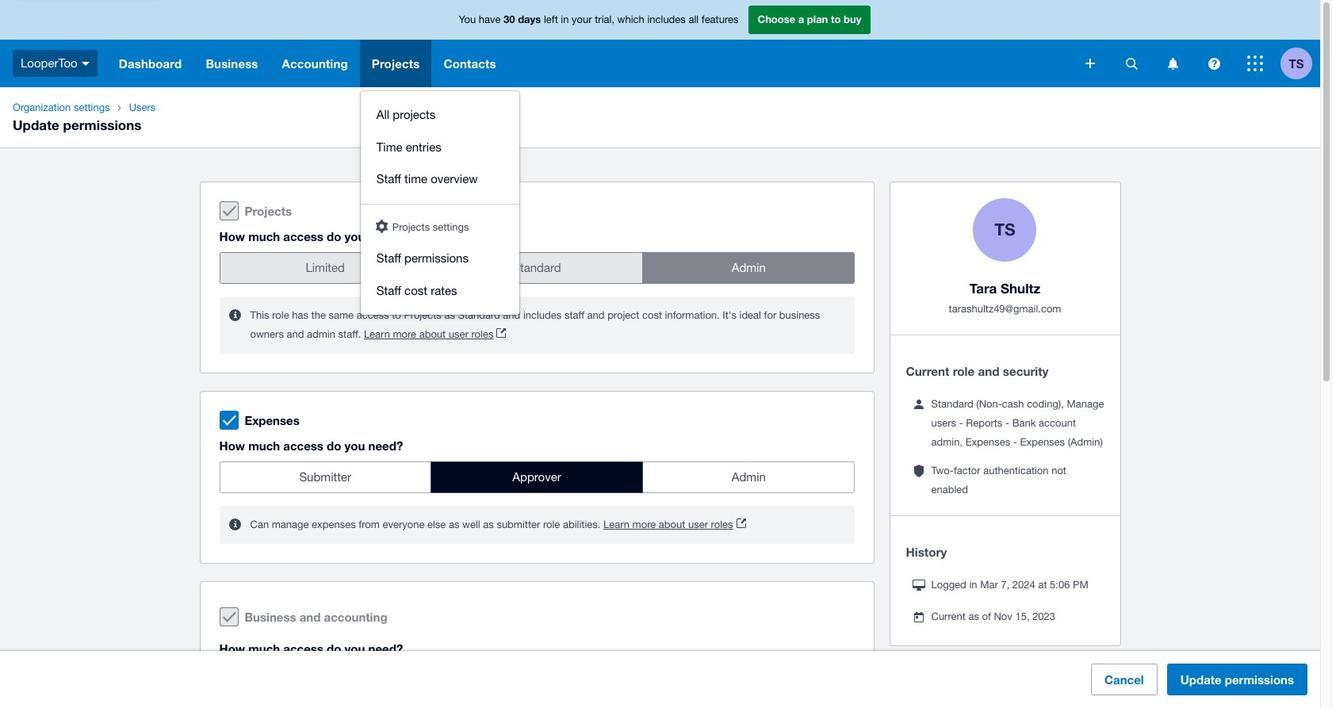 Task type: vqa. For each thing, say whether or not it's contained in the screenshot.
Includes in This role has the same access to Projects as Standard and includes staff and project cost information. It's ideal for business owners and admin staff.
yes



Task type: locate. For each thing, give the bounding box(es) containing it.
expenses
[[245, 413, 300, 428], [966, 436, 1011, 448], [1020, 436, 1065, 448]]

-
[[959, 417, 963, 429], [1006, 417, 1010, 429], [1014, 436, 1018, 448]]

loopertoo
[[21, 56, 77, 70]]

group containing all projects
[[361, 91, 519, 315]]

0 vertical spatial includes
[[648, 14, 686, 26]]

1 vertical spatial business
[[245, 610, 296, 624]]

0 horizontal spatial update permissions
[[13, 117, 141, 133]]

current for current role and security
[[906, 364, 950, 378]]

2 horizontal spatial role
[[953, 364, 975, 378]]

update right cancel button
[[1181, 673, 1222, 687]]

shultz
[[1001, 280, 1041, 297]]

0 vertical spatial staff
[[377, 172, 401, 186]]

1 vertical spatial option group
[[219, 462, 855, 493]]

includes left 'all'
[[648, 14, 686, 26]]

0 vertical spatial more
[[393, 328, 416, 340]]

2023
[[1033, 611, 1056, 623]]

how for expenses
[[219, 439, 245, 453]]

everyone
[[383, 519, 425, 531]]

projects
[[393, 108, 436, 121]]

mar
[[980, 579, 998, 591]]

permissions for update permissions button on the right of the page
[[1225, 673, 1294, 687]]

- down bank in the bottom of the page
[[1014, 436, 1018, 448]]

includes left staff
[[523, 309, 562, 321]]

staff down header icon
[[377, 251, 401, 265]]

more inside learn more about user roles link
[[393, 328, 416, 340]]

1 vertical spatial to
[[392, 309, 401, 321]]

business for business
[[206, 56, 258, 71]]

1 vertical spatial how much access do you need?
[[219, 439, 403, 453]]

you
[[459, 14, 476, 26]]

0 vertical spatial update permissions
[[13, 117, 141, 133]]

time entries
[[377, 140, 442, 153]]

2 how much access do you need? from the top
[[219, 439, 403, 453]]

choose a plan to buy
[[758, 13, 862, 26]]

1 horizontal spatial settings
[[433, 221, 469, 233]]

0 horizontal spatial update
[[13, 117, 59, 133]]

admin down users
[[932, 436, 960, 448]]

admin down the the
[[307, 328, 335, 340]]

you down accounting at the left bottom of page
[[345, 642, 365, 656]]

cancel button
[[1091, 664, 1158, 696]]

ideal
[[740, 309, 761, 321]]

2 admin from the top
[[732, 470, 766, 484]]

standard inside option group
[[513, 261, 561, 274]]

in inside you have 30 days left in your trial, which includes all features
[[561, 14, 569, 26]]

expenses up submitter
[[245, 413, 300, 428]]

list box
[[361, 91, 519, 315]]

2 much from the top
[[248, 439, 280, 453]]

dashboard link
[[107, 40, 194, 87]]

3 you from the top
[[345, 642, 365, 656]]

svg image
[[1248, 56, 1263, 71], [1086, 59, 1095, 68]]

learn
[[364, 328, 390, 340], [604, 519, 630, 531]]

access up staff. at left top
[[357, 309, 389, 321]]

organization
[[13, 102, 71, 113]]

at
[[1039, 579, 1047, 591]]

1 horizontal spatial user
[[688, 519, 708, 531]]

your
[[572, 14, 592, 26]]

0 vertical spatial ,
[[1061, 398, 1064, 410]]

learn more about user roles
[[364, 328, 494, 340]]

0 vertical spatial permissions
[[63, 117, 141, 133]]

current
[[906, 364, 950, 378], [932, 611, 966, 623]]

1 staff from the top
[[377, 172, 401, 186]]

0 vertical spatial much
[[248, 229, 280, 243]]

about
[[419, 328, 446, 340], [659, 519, 686, 531]]

permissions
[[63, 117, 141, 133], [405, 251, 469, 265], [1225, 673, 1294, 687]]

abilities.
[[563, 519, 601, 531]]

manage users
[[932, 398, 1104, 429]]

1 vertical spatial permissions
[[405, 251, 469, 265]]

update permissions button
[[1167, 664, 1308, 696]]

admin inside this role has the same access to projects as standard and includes staff and project cost information. it's ideal for business owners and admin staff.
[[307, 328, 335, 340]]

0 vertical spatial admin
[[307, 328, 335, 340]]

0 horizontal spatial more
[[393, 328, 416, 340]]

0 horizontal spatial about
[[419, 328, 446, 340]]

banner containing ts
[[0, 0, 1321, 315]]

it's
[[723, 309, 737, 321]]

users
[[129, 102, 156, 113]]

can manage expenses from everyone else as well as submitter role abilities. learn more about user roles
[[250, 519, 733, 531]]

you for business and accounting
[[345, 642, 365, 656]]

1 horizontal spatial cost
[[642, 309, 662, 321]]

1 vertical spatial update
[[1181, 673, 1222, 687]]

update permissions
[[13, 117, 141, 133], [1181, 673, 1294, 687]]

cancel
[[1105, 673, 1144, 687]]

business
[[206, 56, 258, 71], [245, 610, 296, 624]]

1 horizontal spatial to
[[831, 13, 841, 26]]

option group containing submitter
[[219, 462, 855, 493]]

you up submitter
[[345, 439, 365, 453]]

group
[[361, 91, 519, 315]]

5:06
[[1050, 579, 1070, 591]]

you
[[345, 229, 365, 243], [345, 439, 365, 453], [345, 642, 365, 656]]

- left bank in the bottom of the page
[[1006, 417, 1010, 429]]

for
[[764, 309, 777, 321]]

trial,
[[595, 14, 615, 26]]

settings right organization
[[74, 102, 110, 113]]

overview
[[431, 172, 478, 186]]

0 horizontal spatial learn more about user roles link
[[364, 325, 506, 344]]

you have 30 days left in your trial, which includes all features
[[459, 13, 739, 26]]

and right staff
[[587, 309, 605, 321]]

role for current
[[953, 364, 975, 378]]

contacts
[[444, 56, 496, 71]]

access inside this role has the same access to projects as standard and includes staff and project cost information. it's ideal for business owners and admin staff.
[[357, 309, 389, 321]]

2 do from the top
[[327, 439, 341, 453]]

which
[[618, 14, 645, 26]]

- for expenses
[[1014, 436, 1018, 448]]

1 vertical spatial more
[[633, 519, 656, 531]]

2 vertical spatial option group
[[537, 665, 855, 696]]

cost right project
[[642, 309, 662, 321]]

role up standard (non-cash coding) ,
[[953, 364, 975, 378]]

expenses down account
[[1020, 436, 1065, 448]]

banner
[[0, 0, 1321, 315]]

much down the business and accounting
[[248, 642, 280, 656]]

0 vertical spatial how
[[219, 229, 245, 243]]

0 horizontal spatial ts
[[995, 220, 1016, 240]]

includes inside this role has the same access to projects as standard and includes staff and project cost information. it's ideal for business owners and admin staff.
[[523, 309, 562, 321]]

standard down staff cost rates "link"
[[458, 309, 500, 321]]

coding)
[[1027, 398, 1061, 410]]

1 horizontal spatial -
[[1006, 417, 1010, 429]]

access up limited
[[283, 229, 324, 243]]

1 how much access do you need? from the top
[[219, 229, 403, 243]]

1 vertical spatial admin
[[932, 436, 960, 448]]

1 need? from the top
[[368, 229, 403, 243]]

need? for business and accounting
[[368, 642, 403, 656]]

features
[[702, 14, 739, 26]]

settings up staff permissions link
[[433, 221, 469, 233]]

ts button
[[1281, 40, 1321, 87]]

current down logged
[[932, 611, 966, 623]]

you for projects
[[345, 229, 365, 243]]

2 need? from the top
[[368, 439, 403, 453]]

role for this
[[272, 309, 289, 321]]

0 horizontal spatial cost
[[405, 284, 427, 297]]

1 horizontal spatial in
[[970, 579, 978, 591]]

1 vertical spatial ,
[[960, 436, 963, 448]]

2 vertical spatial standard
[[932, 398, 974, 410]]

to
[[831, 13, 841, 26], [392, 309, 401, 321]]

business inside popup button
[[206, 56, 258, 71]]

2 vertical spatial staff
[[377, 284, 401, 297]]

1 vertical spatial learn
[[604, 519, 630, 531]]

as
[[444, 309, 455, 321], [449, 519, 460, 531], [483, 519, 494, 531], [969, 611, 979, 623]]

0 horizontal spatial includes
[[523, 309, 562, 321]]

1 vertical spatial need?
[[368, 439, 403, 453]]

more down staff cost rates
[[393, 328, 416, 340]]

,
[[1061, 398, 1064, 410], [960, 436, 963, 448]]

1 much from the top
[[248, 229, 280, 243]]

staff inside staff permissions link
[[377, 251, 401, 265]]

account
[[1039, 417, 1076, 429]]

1 vertical spatial admin
[[732, 470, 766, 484]]

permissions for staff permissions link
[[405, 251, 469, 265]]

much up can
[[248, 439, 280, 453]]

, up account
[[1061, 398, 1064, 410]]

2 horizontal spatial permissions
[[1225, 673, 1294, 687]]

1 vertical spatial update permissions
[[1181, 673, 1294, 687]]

1 you from the top
[[345, 229, 365, 243]]

limited
[[306, 261, 345, 274]]

1 horizontal spatial admin
[[932, 436, 960, 448]]

1 vertical spatial you
[[345, 439, 365, 453]]

0 horizontal spatial svg image
[[1086, 59, 1095, 68]]

how much access do you need? up limited
[[219, 229, 403, 243]]

2 horizontal spatial standard
[[932, 398, 974, 410]]

do for business and accounting
[[327, 642, 341, 656]]

2 horizontal spatial -
[[1014, 436, 1018, 448]]

learn more about user roles link
[[364, 325, 506, 344], [604, 516, 746, 535]]

standard up this role has the same access to projects as standard and includes staff and project cost information. it's ideal for business owners and admin staff. on the top of the page
[[513, 261, 561, 274]]

permissions inside button
[[1225, 673, 1294, 687]]

as left well
[[449, 519, 460, 531]]

current up users
[[906, 364, 950, 378]]

staff for staff time overview
[[377, 172, 401, 186]]

learn more about user roles link for expenses
[[604, 516, 746, 535]]

- right users
[[959, 417, 963, 429]]

settings for organization settings
[[74, 102, 110, 113]]

3 staff from the top
[[377, 284, 401, 297]]

2 vertical spatial how
[[219, 642, 245, 656]]

svg image
[[1126, 58, 1138, 69], [1168, 58, 1178, 69], [1208, 58, 1220, 69], [81, 62, 89, 66]]

0 horizontal spatial role
[[272, 309, 289, 321]]

0 vertical spatial ts
[[1289, 56, 1304, 70]]

0 vertical spatial cost
[[405, 284, 427, 297]]

to down staff cost rates
[[392, 309, 401, 321]]

1 horizontal spatial update
[[1181, 673, 1222, 687]]

business and accounting
[[245, 610, 387, 624]]

1 vertical spatial learn more about user roles link
[[604, 516, 746, 535]]

1 horizontal spatial update permissions
[[1181, 673, 1294, 687]]

project
[[608, 309, 640, 321]]

do
[[327, 229, 341, 243], [327, 439, 341, 453], [327, 642, 341, 656]]

learn right staff. at left top
[[364, 328, 390, 340]]

1 vertical spatial role
[[953, 364, 975, 378]]

choose
[[758, 13, 796, 26]]

projects
[[372, 56, 420, 71], [245, 204, 292, 218], [392, 221, 430, 233], [404, 309, 442, 321]]

how much access do you need? for business and accounting
[[219, 642, 403, 656]]

1 horizontal spatial standard
[[513, 261, 561, 274]]

how much access do you need? up submitter
[[219, 439, 403, 453]]

access for expenses
[[283, 439, 324, 453]]

as down rates
[[444, 309, 455, 321]]

standard up users
[[932, 398, 974, 410]]

do up submitter
[[327, 439, 341, 453]]

update down organization
[[13, 117, 59, 133]]

2 how from the top
[[219, 439, 245, 453]]

1 vertical spatial in
[[970, 579, 978, 591]]

staff inside staff cost rates "link"
[[377, 284, 401, 297]]

option group
[[219, 252, 855, 284], [219, 462, 855, 493], [537, 665, 855, 696]]

expenses
[[312, 519, 356, 531]]

current for current as of nov 15, 2023
[[932, 611, 966, 623]]

staff inside staff time overview link
[[377, 172, 401, 186]]

from
[[359, 519, 380, 531]]

cost inside "link"
[[405, 284, 427, 297]]

0 horizontal spatial learn
[[364, 328, 390, 340]]

access down the business and accounting
[[283, 642, 324, 656]]

projects inside dropdown button
[[372, 56, 420, 71]]

in right left
[[561, 14, 569, 26]]

1 vertical spatial standard
[[458, 309, 500, 321]]

svg image inside loopertoo popup button
[[81, 62, 89, 66]]

1 horizontal spatial learn more about user roles link
[[604, 516, 746, 535]]

0 horizontal spatial settings
[[74, 102, 110, 113]]

0 vertical spatial admin
[[732, 261, 766, 274]]

staff left time on the top left of page
[[377, 172, 401, 186]]

how much access do you need? down the business and accounting
[[219, 642, 403, 656]]

0 vertical spatial user
[[449, 328, 469, 340]]

1 vertical spatial staff
[[377, 251, 401, 265]]

standard
[[513, 261, 561, 274], [458, 309, 500, 321], [932, 398, 974, 410]]

permissions inside group
[[405, 251, 469, 265]]

in left mar
[[970, 579, 978, 591]]

nov
[[994, 611, 1013, 623]]

to left buy
[[831, 13, 841, 26]]

do down the business and accounting
[[327, 642, 341, 656]]

1 vertical spatial much
[[248, 439, 280, 453]]

cost left rates
[[405, 284, 427, 297]]

learn right abilities.
[[604, 519, 630, 531]]

0 vertical spatial current
[[906, 364, 950, 378]]

and
[[503, 309, 521, 321], [587, 309, 605, 321], [287, 328, 304, 340], [978, 364, 1000, 378], [300, 610, 321, 624]]

pm
[[1073, 579, 1089, 591]]

buy
[[844, 13, 862, 26]]

option group for business and accounting
[[537, 665, 855, 696]]

1 horizontal spatial expenses
[[966, 436, 1011, 448]]

3 how much access do you need? from the top
[[219, 642, 403, 656]]

more right abilities.
[[633, 519, 656, 531]]

standard inside this role has the same access to projects as standard and includes staff and project cost information. it's ideal for business owners and admin staff.
[[458, 309, 500, 321]]

0 vertical spatial in
[[561, 14, 569, 26]]

approver
[[513, 470, 561, 484]]

admin inside bank account admin
[[932, 436, 960, 448]]

1 horizontal spatial role
[[543, 519, 560, 531]]

access up submitter
[[283, 439, 324, 453]]

access for projects
[[283, 229, 324, 243]]

0 vertical spatial settings
[[74, 102, 110, 113]]

1 vertical spatial includes
[[523, 309, 562, 321]]

0 vertical spatial do
[[327, 229, 341, 243]]

3 do from the top
[[327, 642, 341, 656]]

staff down staff permissions at the left top of page
[[377, 284, 401, 297]]

you left header icon
[[345, 229, 365, 243]]

tarashultz49@gmail.com
[[949, 303, 1062, 315]]

role left the has
[[272, 309, 289, 321]]

do for expenses
[[327, 439, 341, 453]]

2 you from the top
[[345, 439, 365, 453]]

2 vertical spatial you
[[345, 642, 365, 656]]

2 vertical spatial need?
[[368, 642, 403, 656]]

(admin)
[[1068, 436, 1103, 448]]

, up factor
[[960, 436, 963, 448]]

1 horizontal spatial permissions
[[405, 251, 469, 265]]

settings
[[74, 102, 110, 113], [433, 221, 469, 233]]

3 how from the top
[[219, 642, 245, 656]]

1 horizontal spatial ,
[[1061, 398, 1064, 410]]

role inside this role has the same access to projects as standard and includes staff and project cost information. it's ideal for business owners and admin staff.
[[272, 309, 289, 321]]

current role and security
[[906, 364, 1049, 378]]

0 vertical spatial standard
[[513, 261, 561, 274]]

0 vertical spatial option group
[[219, 252, 855, 284]]

much up "this"
[[248, 229, 280, 243]]

can
[[250, 519, 269, 531]]

list box containing all projects
[[361, 91, 519, 315]]

time
[[405, 172, 427, 186]]

1 vertical spatial do
[[327, 439, 341, 453]]

1 horizontal spatial learn
[[604, 519, 630, 531]]

how for projects
[[219, 229, 245, 243]]

2 vertical spatial how much access do you need?
[[219, 642, 403, 656]]

cost
[[405, 284, 427, 297], [642, 309, 662, 321]]

how for business and accounting
[[219, 642, 245, 656]]

1 vertical spatial how
[[219, 439, 245, 453]]

1 vertical spatial settings
[[433, 221, 469, 233]]

0 vertical spatial learn more about user roles link
[[364, 325, 506, 344]]

2 staff from the top
[[377, 251, 401, 265]]

2 vertical spatial do
[[327, 642, 341, 656]]

how
[[219, 229, 245, 243], [219, 439, 245, 453], [219, 642, 245, 656]]

manage
[[1067, 398, 1104, 410]]

0 vertical spatial update
[[13, 117, 59, 133]]

3 need? from the top
[[368, 642, 403, 656]]

staff for staff permissions
[[377, 251, 401, 265]]

expenses down - reports -
[[966, 436, 1011, 448]]

option group containing limited
[[219, 252, 855, 284]]

1 how from the top
[[219, 229, 245, 243]]

do up limited
[[327, 229, 341, 243]]

logged
[[932, 579, 967, 591]]

projects inside group
[[392, 221, 430, 233]]

role left abilities.
[[543, 519, 560, 531]]

bank account admin
[[932, 417, 1076, 448]]

1 do from the top
[[327, 229, 341, 243]]

1 horizontal spatial ts
[[1289, 56, 1304, 70]]

settings for projects settings
[[433, 221, 469, 233]]

ts inside popup button
[[1289, 56, 1304, 70]]

1 vertical spatial roles
[[711, 519, 733, 531]]

the
[[311, 309, 326, 321]]

3 much from the top
[[248, 642, 280, 656]]

1 vertical spatial current
[[932, 611, 966, 623]]



Task type: describe. For each thing, give the bounding box(es) containing it.
standard for standard
[[513, 261, 561, 274]]

all
[[377, 108, 390, 121]]

update inside button
[[1181, 673, 1222, 687]]

business for business and accounting
[[245, 610, 296, 624]]

staff for staff cost rates
[[377, 284, 401, 297]]

not
[[1052, 465, 1067, 477]]

logged in mar 7, 2024 at 5:06 pm
[[932, 579, 1089, 591]]

and down the has
[[287, 328, 304, 340]]

1 horizontal spatial svg image
[[1248, 56, 1263, 71]]

15,
[[1016, 611, 1030, 623]]

option group for projects
[[219, 252, 855, 284]]

entries
[[406, 140, 442, 153]]

much for projects
[[248, 229, 280, 243]]

time entries link
[[361, 131, 519, 163]]

enabled
[[932, 484, 968, 496]]

bank
[[1013, 417, 1036, 429]]

current as of nov 15, 2023
[[932, 611, 1056, 623]]

list box inside banner
[[361, 91, 519, 315]]

submitter
[[299, 470, 351, 484]]

plan
[[807, 13, 828, 26]]

two-factor authentication not enabled
[[932, 465, 1067, 496]]

0 horizontal spatial user
[[449, 328, 469, 340]]

0 vertical spatial about
[[419, 328, 446, 340]]

- for reports
[[1006, 417, 1010, 429]]

(non-
[[977, 398, 1002, 410]]

loopertoo button
[[0, 40, 107, 87]]

0 horizontal spatial ,
[[960, 436, 963, 448]]

have
[[479, 14, 501, 26]]

staff.
[[338, 328, 361, 340]]

days
[[518, 13, 541, 26]]

projects settings
[[392, 221, 469, 233]]

access for business and accounting
[[283, 642, 324, 656]]

has
[[292, 309, 309, 321]]

accounting
[[282, 56, 348, 71]]

as inside this role has the same access to projects as standard and includes staff and project cost information. it's ideal for business owners and admin staff.
[[444, 309, 455, 321]]

1 horizontal spatial roles
[[711, 519, 733, 531]]

factor
[[954, 465, 981, 477]]

all projects link
[[361, 99, 519, 131]]

projects inside this role has the same access to projects as standard and includes staff and project cost information. it's ideal for business owners and admin staff.
[[404, 309, 442, 321]]

business button
[[194, 40, 270, 87]]

a
[[799, 13, 804, 26]]

as left of
[[969, 611, 979, 623]]

all
[[689, 14, 699, 26]]

update permissions inside button
[[1181, 673, 1294, 687]]

option group for expenses
[[219, 462, 855, 493]]

and left staff
[[503, 309, 521, 321]]

same
[[329, 309, 354, 321]]

submitter
[[497, 519, 540, 531]]

, expenses - expenses (admin)
[[960, 436, 1103, 448]]

dashboard
[[119, 56, 182, 71]]

time
[[377, 140, 403, 153]]

business
[[780, 309, 820, 321]]

need? for projects
[[368, 229, 403, 243]]

0 horizontal spatial permissions
[[63, 117, 141, 133]]

reports
[[966, 417, 1003, 429]]

learn more about user roles link for projects
[[364, 325, 506, 344]]

organization settings
[[13, 102, 110, 113]]

much for expenses
[[248, 439, 280, 453]]

staff permissions
[[377, 251, 469, 265]]

two-
[[932, 465, 954, 477]]

and up "(non-"
[[978, 364, 1000, 378]]

7,
[[1001, 579, 1010, 591]]

projects button
[[360, 40, 432, 87]]

security
[[1003, 364, 1049, 378]]

and left accounting at the left bottom of page
[[300, 610, 321, 624]]

staff cost rates
[[377, 284, 457, 297]]

staff cost rates link
[[361, 275, 519, 307]]

contacts button
[[432, 40, 508, 87]]

accounting button
[[270, 40, 360, 87]]

tara
[[970, 280, 997, 297]]

1 vertical spatial about
[[659, 519, 686, 531]]

organization settings link
[[6, 100, 116, 116]]

you for expenses
[[345, 439, 365, 453]]

0 horizontal spatial expenses
[[245, 413, 300, 428]]

how much access do you need? for expenses
[[219, 439, 403, 453]]

to inside banner
[[831, 13, 841, 26]]

0 vertical spatial learn
[[364, 328, 390, 340]]

header image
[[376, 219, 388, 233]]

as right well
[[483, 519, 494, 531]]

information.
[[665, 309, 720, 321]]

owners
[[250, 328, 284, 340]]

well
[[462, 519, 480, 531]]

authentication
[[984, 465, 1049, 477]]

much for business and accounting
[[248, 642, 280, 656]]

need? for expenses
[[368, 439, 403, 453]]

rates
[[431, 284, 457, 297]]

2 horizontal spatial expenses
[[1020, 436, 1065, 448]]

to inside this role has the same access to projects as standard and includes staff and project cost information. it's ideal for business owners and admin staff.
[[392, 309, 401, 321]]

accounting
[[324, 610, 387, 624]]

history
[[906, 545, 947, 559]]

else
[[428, 519, 446, 531]]

2 vertical spatial role
[[543, 519, 560, 531]]

standard (non-cash coding) ,
[[932, 398, 1067, 410]]

cash
[[1002, 398, 1024, 410]]

do for projects
[[327, 229, 341, 243]]

1 vertical spatial user
[[688, 519, 708, 531]]

1 admin from the top
[[732, 261, 766, 274]]

users link
[[123, 100, 162, 116]]

standard for standard (non-cash coding) ,
[[932, 398, 974, 410]]

users
[[932, 417, 957, 429]]

cost inside this role has the same access to projects as standard and includes staff and project cost information. it's ideal for business owners and admin staff.
[[642, 309, 662, 321]]

left
[[544, 14, 558, 26]]

tara shultz tarashultz49@gmail.com
[[949, 280, 1062, 315]]

2024
[[1013, 579, 1036, 591]]

includes inside you have 30 days left in your trial, which includes all features
[[648, 14, 686, 26]]

how much access do you need? for projects
[[219, 229, 403, 243]]

0 vertical spatial roles
[[471, 328, 494, 340]]

staff permissions link
[[361, 243, 519, 275]]

1 vertical spatial ts
[[995, 220, 1016, 240]]

staff time overview
[[377, 172, 478, 186]]

staff time overview link
[[361, 163, 519, 196]]

all projects
[[377, 108, 436, 121]]

of
[[982, 611, 991, 623]]

0 horizontal spatial -
[[959, 417, 963, 429]]



